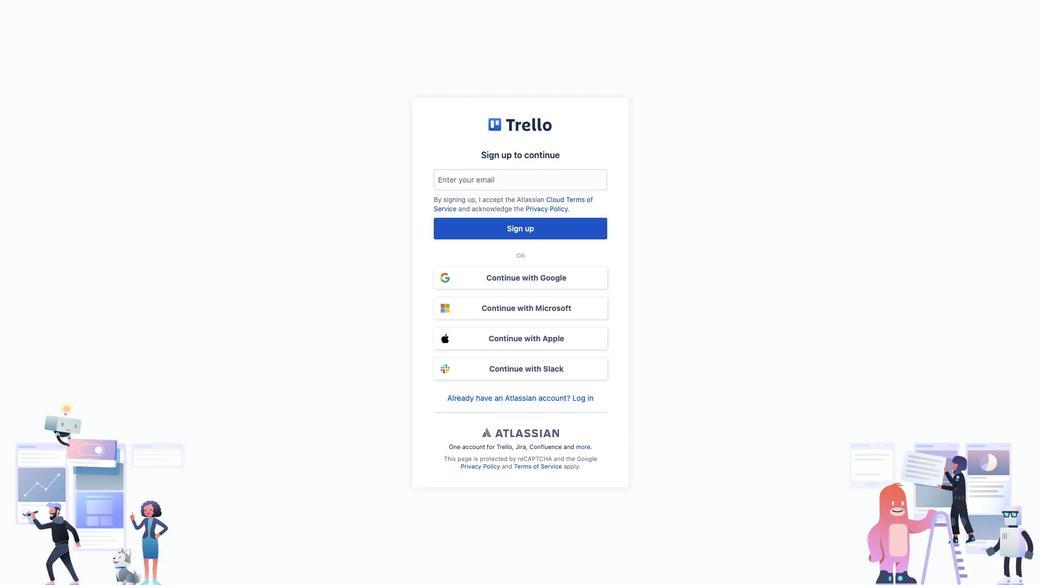 Task type: vqa. For each thing, say whether or not it's contained in the screenshot.
Policy within This page is protected by reCAPTCHA and the Google Privacy Policy and Terms of Service apply.
yes



Task type: describe. For each thing, give the bounding box(es) containing it.
in
[[588, 394, 594, 403]]

for
[[487, 444, 495, 451]]

with for slack
[[525, 365, 541, 374]]

cloud terms of service
[[434, 196, 593, 213]]

with for apple
[[525, 334, 541, 343]]

continue with apple
[[489, 334, 564, 343]]

i
[[479, 196, 481, 204]]

confluence
[[530, 444, 562, 451]]

0 vertical spatial privacy
[[526, 205, 548, 213]]

is
[[474, 456, 478, 463]]

microsoft
[[536, 304, 572, 313]]

sign for sign up to continue
[[481, 150, 499, 160]]

apple
[[543, 334, 564, 343]]

signing
[[444, 196, 466, 204]]

continue for continue with slack
[[489, 365, 523, 374]]

and left more link
[[564, 444, 574, 451]]

continue with slack
[[489, 365, 564, 374]]

1 vertical spatial the
[[514, 205, 524, 213]]

account?
[[539, 394, 571, 403]]

terms inside cloud terms of service
[[566, 196, 585, 204]]

cloud
[[546, 196, 564, 204]]

continue with google button
[[434, 267, 607, 289]]

0 vertical spatial .
[[568, 205, 570, 213]]

already have an atlassian account? log in
[[447, 394, 594, 403]]

up for sign up
[[525, 224, 534, 233]]

0 vertical spatial atlassian
[[517, 196, 545, 204]]

and down up, at top
[[459, 205, 470, 213]]

sign up button
[[434, 218, 607, 240]]

google inside this page is protected by recaptcha and the google privacy policy and terms of service apply.
[[577, 456, 597, 463]]

apply.
[[564, 463, 581, 470]]

of inside cloud terms of service
[[587, 196, 593, 204]]

this page is protected by recaptcha and the google privacy policy and terms of service apply.
[[444, 456, 597, 470]]

service inside this page is protected by recaptcha and the google privacy policy and terms of service apply.
[[541, 463, 562, 470]]

continue with microsoft button
[[434, 298, 607, 320]]

Enter your email email field
[[435, 170, 606, 190]]

continue with slack button
[[434, 359, 607, 380]]

policy inside this page is protected by recaptcha and the google privacy policy and terms of service apply.
[[483, 463, 500, 470]]

accept
[[483, 196, 503, 204]]

continue for continue with apple
[[489, 334, 523, 343]]

with for google
[[522, 273, 538, 283]]

sign for sign up
[[507, 224, 523, 233]]

service inside cloud terms of service
[[434, 205, 457, 213]]

already
[[447, 394, 474, 403]]

already have an atlassian account? log in link
[[447, 394, 594, 403]]

more
[[576, 444, 590, 451]]

by signing up, i accept the atlassian
[[434, 196, 546, 204]]



Task type: locate. For each thing, give the bounding box(es) containing it.
0 horizontal spatial privacy policy link
[[461, 463, 500, 470]]

sign up to continue main content
[[412, 98, 629, 488]]

0 vertical spatial of
[[587, 196, 593, 204]]

recaptcha
[[518, 456, 552, 463]]

sign down and acknowledge the privacy policy .
[[507, 224, 523, 233]]

0 horizontal spatial google
[[540, 273, 567, 283]]

terms right "cloud"
[[566, 196, 585, 204]]

1 horizontal spatial privacy
[[526, 205, 548, 213]]

0 vertical spatial up
[[502, 150, 512, 160]]

atlassian image
[[482, 426, 559, 439], [482, 426, 559, 439]]

1 horizontal spatial .
[[590, 444, 592, 451]]

one
[[449, 444, 461, 451]]

the up and acknowledge the privacy policy .
[[505, 196, 515, 204]]

continue
[[487, 273, 520, 283], [482, 304, 516, 313], [489, 334, 523, 343], [489, 365, 523, 374]]

the inside this page is protected by recaptcha and the google privacy policy and terms of service apply.
[[566, 456, 575, 463]]

2 vertical spatial the
[[566, 456, 575, 463]]

the up sign up
[[514, 205, 524, 213]]

up left the to
[[502, 150, 512, 160]]

have
[[476, 394, 493, 403]]

with
[[522, 273, 538, 283], [517, 304, 534, 313], [525, 334, 541, 343], [525, 365, 541, 374]]

log
[[573, 394, 586, 403]]

0 horizontal spatial sign
[[481, 150, 499, 160]]

0 horizontal spatial of
[[533, 463, 539, 470]]

1 vertical spatial atlassian
[[505, 394, 537, 403]]

1 horizontal spatial google
[[577, 456, 597, 463]]

0 horizontal spatial policy
[[483, 463, 500, 470]]

0 horizontal spatial .
[[568, 205, 570, 213]]

1 vertical spatial of
[[533, 463, 539, 470]]

sign left the to
[[481, 150, 499, 160]]

0 vertical spatial sign
[[481, 150, 499, 160]]

continue down continue with microsoft button
[[489, 334, 523, 343]]

1 horizontal spatial privacy policy link
[[526, 205, 568, 213]]

privacy
[[526, 205, 548, 213], [461, 463, 482, 470]]

1 vertical spatial .
[[590, 444, 592, 451]]

up inside sign up button
[[525, 224, 534, 233]]

atlassian
[[517, 196, 545, 204], [505, 394, 537, 403]]

by
[[509, 456, 516, 463]]

terms inside this page is protected by recaptcha and the google privacy policy and terms of service apply.
[[514, 463, 532, 470]]

privacy policy link down "cloud"
[[526, 205, 568, 213]]

and up the apply.
[[554, 456, 564, 463]]

1 vertical spatial privacy policy link
[[461, 463, 500, 470]]

sign up to continue
[[481, 150, 560, 160]]

with left microsoft
[[517, 304, 534, 313]]

of inside this page is protected by recaptcha and the google privacy policy and terms of service apply.
[[533, 463, 539, 470]]

continue
[[524, 150, 560, 160]]

1 horizontal spatial up
[[525, 224, 534, 233]]

to
[[514, 150, 522, 160]]

with up continue with microsoft
[[522, 273, 538, 283]]

1 vertical spatial sign
[[507, 224, 523, 233]]

with left apple
[[525, 334, 541, 343]]

0 vertical spatial policy
[[550, 205, 568, 213]]

sign up
[[507, 224, 534, 233]]

sign
[[481, 150, 499, 160], [507, 224, 523, 233]]

one account for trello, jira, confluence and more .
[[449, 444, 592, 451]]

0 horizontal spatial privacy
[[461, 463, 482, 470]]

1 vertical spatial terms
[[514, 463, 532, 470]]

google down more link
[[577, 456, 597, 463]]

acknowledge
[[472, 205, 512, 213]]

with inside 'button'
[[525, 365, 541, 374]]

protected
[[480, 456, 508, 463]]

terms of service link
[[514, 463, 562, 470]]

1 vertical spatial policy
[[483, 463, 500, 470]]

0 vertical spatial service
[[434, 205, 457, 213]]

with for microsoft
[[517, 304, 534, 313]]

1 vertical spatial privacy
[[461, 463, 482, 470]]

and down by
[[502, 463, 512, 470]]

the
[[505, 196, 515, 204], [514, 205, 524, 213], [566, 456, 575, 463]]

continue with google
[[487, 273, 567, 283]]

sign inside button
[[507, 224, 523, 233]]

0 vertical spatial the
[[505, 196, 515, 204]]

account
[[462, 444, 485, 451]]

of down recaptcha at the bottom
[[533, 463, 539, 470]]

1 vertical spatial service
[[541, 463, 562, 470]]

policy
[[550, 205, 568, 213], [483, 463, 500, 470]]

privacy inside this page is protected by recaptcha and the google privacy policy and terms of service apply.
[[461, 463, 482, 470]]

atlassian right an
[[505, 394, 537, 403]]

1 horizontal spatial policy
[[550, 205, 568, 213]]

continue with apple button
[[434, 328, 607, 350]]

atlassian up and acknowledge the privacy policy .
[[517, 196, 545, 204]]

with inside button
[[525, 334, 541, 343]]

continue inside 'button'
[[489, 365, 523, 374]]

0 horizontal spatial service
[[434, 205, 457, 213]]

page
[[458, 456, 472, 463]]

service down recaptcha at the bottom
[[541, 463, 562, 470]]

continue with microsoft
[[482, 304, 572, 313]]

.
[[568, 205, 570, 213], [590, 444, 592, 451]]

0 horizontal spatial up
[[502, 150, 512, 160]]

with left slack
[[525, 365, 541, 374]]

slack
[[543, 365, 564, 374]]

terms down by
[[514, 463, 532, 470]]

privacy down is
[[461, 463, 482, 470]]

jira,
[[516, 444, 528, 451]]

of
[[587, 196, 593, 204], [533, 463, 539, 470]]

and
[[459, 205, 470, 213], [564, 444, 574, 451], [554, 456, 564, 463], [502, 463, 512, 470]]

continue for continue with google
[[487, 273, 520, 283]]

more link
[[576, 444, 590, 451]]

service
[[434, 205, 457, 213], [541, 463, 562, 470]]

trello,
[[497, 444, 514, 451]]

of right "cloud"
[[587, 196, 593, 204]]

up for sign up to continue
[[502, 150, 512, 160]]

this
[[444, 456, 456, 463]]

service down by
[[434, 205, 457, 213]]

cloud terms of service link
[[434, 196, 593, 213]]

1 horizontal spatial service
[[541, 463, 562, 470]]

policy down protected on the left bottom of page
[[483, 463, 500, 470]]

and acknowledge the privacy policy .
[[457, 205, 570, 213]]

continue inside button
[[489, 334, 523, 343]]

0 vertical spatial privacy policy link
[[526, 205, 568, 213]]

privacy policy link
[[526, 205, 568, 213], [461, 463, 500, 470]]

0 horizontal spatial terms
[[514, 463, 532, 470]]

continue up an
[[489, 365, 523, 374]]

by
[[434, 196, 442, 204]]

. right confluence
[[590, 444, 592, 451]]

google inside button
[[540, 273, 567, 283]]

up
[[502, 150, 512, 160], [525, 224, 534, 233]]

continue up continue with microsoft button
[[487, 273, 520, 283]]

privacy policy link down is
[[461, 463, 500, 470]]

1 horizontal spatial sign
[[507, 224, 523, 233]]

0 vertical spatial terms
[[566, 196, 585, 204]]

1 vertical spatial google
[[577, 456, 597, 463]]

1 horizontal spatial of
[[587, 196, 593, 204]]

. up sign up button
[[568, 205, 570, 213]]

the up the apply.
[[566, 456, 575, 463]]

trello image
[[489, 115, 553, 137], [489, 115, 553, 137]]

an
[[495, 394, 503, 403]]

google
[[540, 273, 567, 283], [577, 456, 597, 463]]

up,
[[468, 196, 477, 204]]

1 vertical spatial up
[[525, 224, 534, 233]]

terms
[[566, 196, 585, 204], [514, 463, 532, 470]]

continue down continue with google button
[[482, 304, 516, 313]]

policy down "cloud"
[[550, 205, 568, 213]]

google up microsoft
[[540, 273, 567, 283]]

continue for continue with microsoft
[[482, 304, 516, 313]]

up down and acknowledge the privacy policy .
[[525, 224, 534, 233]]

1 horizontal spatial terms
[[566, 196, 585, 204]]

0 vertical spatial google
[[540, 273, 567, 283]]

privacy down "cloud"
[[526, 205, 548, 213]]



